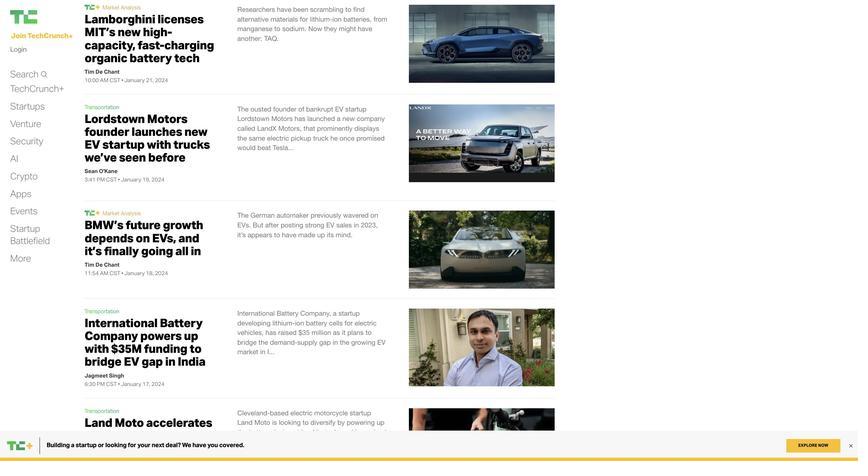 Task type: vqa. For each thing, say whether or not it's contained in the screenshot.
in in Transportation International Battery Company powers up with $35M funding to bridge EV gap in India Jagmeet Singh 6:30 PM CST • January 17, 2024
yes



Task type: locate. For each thing, give the bounding box(es) containing it.
1 vertical spatial market analysis
[[102, 211, 141, 217]]

2024 right 18,
[[155, 270, 168, 277]]

to right funding
[[190, 341, 202, 356]]

cst down singh
[[106, 381, 117, 387]]

0 horizontal spatial it's
[[85, 243, 102, 258]]

2024 inside transportation international battery company powers up with $35m funding to bridge ev gap in india jagmeet singh 6:30 pm cst • january 17, 2024
[[151, 381, 164, 387]]

before
[[148, 150, 185, 165]]

de up 11:54
[[95, 261, 103, 268]]

transportation inside transportation international battery company powers up with $35m funding to bridge ev gap in india jagmeet singh 6:30 pm cst • january 17, 2024
[[85, 308, 119, 315]]

pm down sean o'kane link
[[97, 176, 105, 183]]

lithium- up the demand- at bottom left
[[272, 319, 295, 327]]

join
[[11, 31, 26, 40]]

0 vertical spatial with
[[147, 137, 171, 152]]

the down called
[[237, 134, 247, 142]]

growth
[[163, 218, 203, 233]]

battery up funding
[[160, 316, 203, 330]]

ev up 'sean'
[[85, 137, 100, 152]]

3 transportation from the top
[[85, 408, 119, 414]]

0 vertical spatial market analysis
[[102, 4, 141, 11]]

0 horizontal spatial of
[[291, 438, 297, 446]]

2024 right 19,
[[151, 176, 164, 183]]

3 transportation link from the top
[[85, 408, 119, 414]]

0 horizontal spatial on
[[136, 231, 150, 245]]

bridge
[[237, 338, 257, 346], [85, 354, 121, 369]]

have up materials
[[277, 6, 291, 13]]

1 vertical spatial am
[[100, 270, 108, 277]]

analysis up future at the left of the page
[[121, 211, 141, 217]]

2 am from the top
[[100, 270, 108, 277]]

transportation link down '6:30' at the left bottom of page
[[85, 408, 119, 414]]

1 vertical spatial and
[[342, 428, 353, 436]]

1 vertical spatial gap
[[142, 354, 163, 369]]

startup
[[345, 105, 367, 113], [102, 137, 144, 152], [338, 309, 360, 317], [350, 409, 371, 417]]

1 vertical spatial up
[[184, 328, 198, 343]]

raised inside international battery company, a startup developing lithium-ion battery cells for electric vehicles, has raised $35 million as it plans to bridge the demand-supply gap in the growing ev market in i...
[[278, 329, 297, 337]]

transportation for land
[[85, 408, 119, 414]]

ion up they
[[332, 15, 342, 23]]

founder inside transportation lordstown motors founder launches new ev startup with trucks we've seen before sean o'kane 3:41 pm cst • january 19, 2024
[[85, 124, 129, 139]]

plus bold image right techcrunch icon
[[96, 211, 100, 215]]

am right 10:00
[[100, 77, 108, 83]]

million up summer)...
[[247, 438, 266, 446]]

0 vertical spatial the
[[237, 105, 249, 113]]

raised up the demand- at bottom left
[[278, 329, 297, 337]]

2 tim de chant link from the top
[[85, 261, 120, 268]]

1 plus bold image from the top
[[96, 5, 100, 9]]

another:
[[237, 35, 262, 42]]

the up i...
[[259, 338, 268, 346]]

2024 inside transportation lordstown motors founder launches new ev startup with trucks we've seen before sean o'kane 3:41 pm cst • january 19, 2024
[[151, 176, 164, 183]]

(on
[[268, 438, 277, 446]]

the
[[237, 105, 249, 113], [237, 212, 249, 219]]

0 vertical spatial ion
[[332, 15, 342, 23]]

transportation link up company
[[85, 308, 119, 315]]

raised down powering
[[368, 428, 386, 436]]

land
[[85, 415, 112, 430], [237, 419, 253, 427]]

market for bmw's
[[102, 211, 119, 217]]

and inside cleveland-based electric motorcycle startup land moto is looking to diversify by powering up the battery design side of its tech, and has raised $3 million (on top of $7 million raised last summer)...
[[342, 428, 353, 436]]

to up side in the bottom of the page
[[303, 419, 309, 427]]

plans
[[347, 329, 364, 337]]

2 tim from the top
[[85, 261, 94, 268]]

capacity,
[[85, 37, 135, 52]]

2 horizontal spatial has
[[355, 428, 366, 436]]

transportation down 10:00
[[85, 104, 119, 110]]

lordstown
[[85, 111, 145, 126], [237, 115, 269, 123]]

future
[[126, 218, 161, 233]]

in down wavered
[[354, 221, 359, 229]]

a inside the ousted founder of bankrupt ev startup lordstown motors has launched a new company called landx motors, that prominently displays the same electric pickup truck he once promised would beat tesla...
[[337, 115, 340, 123]]

0 horizontal spatial gap
[[142, 354, 163, 369]]

truck
[[313, 134, 328, 142]]

am inside bmw's future growth depends on evs, and it's finally going all in tim de chant 11:54 am cst • january 18, 2024
[[100, 270, 108, 277]]

ev down the previously
[[326, 221, 334, 229]]

startup inside transportation lordstown motors founder launches new ev startup with trucks we've seen before sean o'kane 3:41 pm cst • january 19, 2024
[[102, 137, 144, 152]]

1 horizontal spatial up
[[317, 231, 325, 239]]

1 market from the top
[[102, 4, 119, 11]]

electric inside cleveland-based electric motorcycle startup land moto is looking to diversify by powering up the battery design side of its tech, and has raised $3 million (on top of $7 million raised last summer)...
[[290, 409, 312, 417]]

1 transportation link from the top
[[85, 104, 119, 110]]

1 chant from the top
[[104, 68, 120, 75]]

2 horizontal spatial new
[[342, 115, 355, 123]]

founder up motors,
[[273, 105, 296, 113]]

electric inside the ousted founder of bankrupt ev startup lordstown motors has launched a new company called landx motors, that prominently displays the same electric pickup truck he once promised would beat tesla...
[[267, 134, 289, 142]]

0 vertical spatial am
[[100, 77, 108, 83]]

1 vertical spatial has
[[266, 329, 276, 337]]

jagmeet
[[85, 372, 108, 379]]

gap inside transportation international battery company powers up with $35m funding to bridge ev gap in india jagmeet singh 6:30 pm cst • january 17, 2024
[[142, 354, 163, 369]]

plus bold image for bmw's
[[96, 211, 100, 215]]

0 vertical spatial bridge
[[237, 338, 257, 346]]

0 vertical spatial for
[[300, 15, 308, 23]]

o'kane
[[99, 168, 118, 175]]

an illustration of lamborghini's lanzador concept car. image
[[409, 5, 555, 83]]

land up play
[[85, 415, 112, 430]]

beat
[[258, 144, 271, 152]]

0 vertical spatial lithium-
[[310, 15, 332, 23]]

1 vertical spatial market analysis link
[[102, 211, 141, 217]]

0 vertical spatial techcrunch link
[[85, 5, 95, 10]]

17,
[[142, 381, 150, 387]]

11:54
[[85, 270, 99, 277]]

1 vertical spatial founder
[[85, 124, 129, 139]]

market up lamborghini
[[102, 4, 119, 11]]

1 transportation from the top
[[85, 104, 119, 110]]

1 market analysis from the top
[[102, 4, 141, 11]]

motorcycle
[[314, 409, 348, 417]]

1 vertical spatial with
[[85, 341, 109, 356]]

lithium- inside international battery company, a startup developing lithium-ion battery cells for electric vehicles, has raised $35 million as it plans to bridge the demand-supply gap in the growing ev market in i...
[[272, 319, 295, 327]]

ion inside researchers have been scrambling to find alternative materials for lithium-ion batteries, from manganese to sodium. now they might have another: taq.
[[332, 15, 342, 23]]

supply
[[297, 338, 317, 346]]

0 vertical spatial founder
[[273, 105, 296, 113]]

market up bmw's
[[102, 211, 119, 217]]

ev right bankrupt
[[335, 105, 343, 113]]

founder inside the ousted founder of bankrupt ev startup lordstown motors has launched a new company called landx motors, that prominently displays the same electric pickup truck he once promised would beat tesla...
[[273, 105, 296, 113]]

market
[[102, 4, 119, 11], [102, 211, 119, 217]]

moto left the is
[[254, 419, 270, 427]]

the inside the ousted founder of bankrupt ev startup lordstown motors has launched a new company called landx motors, that prominently displays the same electric pickup truck he once promised would beat tesla...
[[237, 134, 247, 142]]

tim up 10:00
[[85, 68, 94, 75]]

2 vertical spatial have
[[282, 231, 296, 239]]

1 vertical spatial plus bold image
[[96, 211, 100, 215]]

lamborghini
[[85, 12, 155, 26]]

landx
[[257, 124, 276, 132]]

startups link
[[10, 100, 45, 112]]

battery inside transportation international battery company powers up with $35m funding to bridge ev gap in india jagmeet singh 6:30 pm cst • january 17, 2024
[[160, 316, 203, 330]]

1 horizontal spatial it's
[[237, 231, 246, 239]]

design
[[272, 428, 292, 436]]

sodium.
[[282, 25, 306, 33]]

0 horizontal spatial its
[[85, 428, 99, 443]]

up up india
[[184, 328, 198, 343]]

battery inside international battery company, a startup developing lithium-ion battery cells for electric vehicles, has raised $35 million as it plans to bridge the demand-supply gap in the growing ev market in i...
[[277, 309, 298, 317]]

promised
[[356, 134, 385, 142]]

battery up $35
[[277, 309, 298, 317]]

chant
[[104, 68, 120, 75], [104, 261, 120, 268]]

moto left bike
[[115, 415, 144, 430]]

and right evs,
[[178, 231, 199, 245]]

electric inside transportation land moto accelerates its electric bike battery play with $3m infusion
[[101, 428, 144, 443]]

de inside the lamborghini licenses mit's new high- capacity, fast-charging organic battery tech tim de chant 10:00 am cst • january 21, 2024
[[95, 68, 103, 75]]

motors inside the ousted founder of bankrupt ev startup lordstown motors has launched a new company called landx motors, that prominently displays the same electric pickup truck he once promised would beat tesla...
[[271, 115, 293, 123]]

1 horizontal spatial lithium-
[[310, 15, 332, 23]]

techcrunch image
[[85, 5, 95, 10], [10, 10, 37, 24]]

with inside transportation land moto accelerates its electric bike battery play with $3m infusion
[[111, 441, 135, 456]]

$3m
[[137, 441, 161, 456]]

it
[[342, 329, 345, 337]]

1 horizontal spatial ion
[[332, 15, 342, 23]]

with inside transportation international battery company powers up with $35m funding to bridge ev gap in india jagmeet singh 6:30 pm cst • january 17, 2024
[[85, 341, 109, 356]]

bridge up market
[[237, 338, 257, 346]]

2 analysis from the top
[[121, 211, 141, 217]]

1 analysis from the top
[[121, 4, 141, 11]]

plus bold image
[[96, 5, 100, 9], [96, 211, 100, 215]]

high-
[[143, 24, 172, 39]]

the inside the ousted founder of bankrupt ev startup lordstown motors has launched a new company called landx motors, that prominently displays the same electric pickup truck he once promised would beat tesla...
[[237, 105, 249, 113]]

sales
[[336, 221, 352, 229]]

0 vertical spatial tim de chant link
[[85, 68, 120, 75]]

startup up powering
[[350, 409, 371, 417]]

january left 21,
[[124, 77, 145, 83]]

and inside bmw's future growth depends on evs, and it's finally going all in tim de chant 11:54 am cst • january 18, 2024
[[178, 231, 199, 245]]

1 horizontal spatial with
[[111, 441, 135, 456]]

1 horizontal spatial and
[[342, 428, 353, 436]]

1 horizontal spatial its
[[316, 428, 323, 436]]

0 horizontal spatial ion
[[295, 319, 304, 327]]

• down singh
[[118, 381, 120, 387]]

2024 inside bmw's future growth depends on evs, and it's finally going all in tim de chant 11:54 am cst • january 18, 2024
[[155, 270, 168, 277]]

techcrunch+ link
[[10, 83, 64, 95]]

2 transportation link from the top
[[85, 308, 119, 315]]

scrambling
[[310, 6, 343, 13]]

for up 'it'
[[345, 319, 353, 327]]

1 vertical spatial the
[[237, 212, 249, 219]]

1 vertical spatial new
[[342, 115, 355, 123]]

0 vertical spatial has
[[295, 115, 305, 123]]

techcrunch image up join
[[10, 10, 37, 24]]

techcrunch link up bmw's
[[85, 211, 95, 216]]

0 vertical spatial a
[[337, 115, 340, 123]]

2 vertical spatial has
[[355, 428, 366, 436]]

1 horizontal spatial raised
[[330, 438, 348, 446]]

1 horizontal spatial international
[[237, 309, 275, 317]]

• left 21,
[[121, 77, 123, 83]]

of left bankrupt
[[298, 105, 304, 113]]

2 vertical spatial transportation link
[[85, 408, 119, 414]]

1 horizontal spatial battery
[[277, 309, 298, 317]]

million inside international battery company, a startup developing lithium-ion battery cells for electric vehicles, has raised $35 million as it plans to bridge the demand-supply gap in the growing ev market in i...
[[312, 329, 331, 337]]

and down by
[[342, 428, 353, 436]]

de inside bmw's future growth depends on evs, and it's finally going all in tim de chant 11:54 am cst • january 18, 2024
[[95, 261, 103, 268]]

has up the demand- at bottom left
[[266, 329, 276, 337]]

techcrunch image up mit's
[[85, 5, 95, 10]]

the up evs.
[[237, 212, 249, 219]]

0 vertical spatial transportation link
[[85, 104, 119, 110]]

1 vertical spatial ion
[[295, 319, 304, 327]]

events
[[10, 205, 37, 217]]

based
[[270, 409, 289, 417]]

1 vertical spatial market
[[102, 211, 119, 217]]

market analysis up bmw's
[[102, 211, 141, 217]]

2 horizontal spatial raised
[[368, 428, 386, 436]]

chant down organic
[[104, 68, 120, 75]]

2024 right 21,
[[155, 77, 168, 83]]

2 vertical spatial techcrunch link
[[85, 211, 95, 216]]

ev inside transportation international battery company powers up with $35m funding to bridge ev gap in india jagmeet singh 6:30 pm cst • january 17, 2024
[[124, 354, 139, 369]]

evs.
[[237, 221, 251, 229]]

transportation link for lordstown
[[85, 104, 119, 110]]

january left 19,
[[121, 176, 141, 183]]

1 the from the top
[[237, 105, 249, 113]]

launches
[[132, 124, 182, 139]]

of left $7
[[291, 438, 297, 446]]

1 vertical spatial techcrunch image
[[10, 10, 37, 24]]

1 horizontal spatial on
[[371, 212, 378, 219]]

2 pm from the top
[[97, 381, 105, 387]]

powers
[[140, 328, 182, 343]]

0 horizontal spatial motors
[[147, 111, 187, 126]]

0 horizontal spatial moto
[[115, 415, 144, 430]]

1 tim from the top
[[85, 68, 94, 75]]

0 vertical spatial gap
[[319, 338, 331, 346]]

the left ousted
[[237, 105, 249, 113]]

1 horizontal spatial new
[[184, 124, 207, 139]]

2 the from the top
[[237, 212, 249, 219]]

1 pm from the top
[[97, 176, 105, 183]]

market analysis link up bmw's
[[102, 211, 141, 217]]

raised down tech,
[[330, 438, 348, 446]]

previously
[[311, 212, 341, 219]]

million left as
[[312, 329, 331, 337]]

trucks
[[173, 137, 210, 152]]

1 am from the top
[[100, 77, 108, 83]]

up down strong
[[317, 231, 325, 239]]

3:41
[[85, 176, 96, 183]]

0 vertical spatial techcrunch image
[[85, 5, 95, 10]]

0 horizontal spatial bridge
[[85, 354, 121, 369]]

1 horizontal spatial gap
[[319, 338, 331, 346]]

to inside the german automaker previously wavered on evs. but after posting strong ev sales in 2023, it's appears to have made up its mind.
[[274, 231, 280, 239]]

bmw's future growth depends on evs, and it's finally going all in link
[[85, 218, 203, 258]]

1 vertical spatial raised
[[368, 428, 386, 436]]

transportation up company
[[85, 308, 119, 315]]

cst inside transportation lordstown motors founder launches new ev startup with trucks we've seen before sean o'kane 3:41 pm cst • january 19, 2024
[[106, 176, 117, 183]]

pm down jagmeet singh link
[[97, 381, 105, 387]]

tim inside bmw's future growth depends on evs, and it's finally going all in tim de chant 11:54 am cst • january 18, 2024
[[85, 261, 94, 268]]

2 vertical spatial transportation
[[85, 408, 119, 414]]

2 de from the top
[[95, 261, 103, 268]]

21,
[[146, 77, 154, 83]]

1 vertical spatial a
[[333, 309, 337, 317]]

january left 17,
[[121, 381, 141, 387]]

1 vertical spatial de
[[95, 261, 103, 268]]

startup inside international battery company, a startup developing lithium-ion battery cells for electric vehicles, has raised $35 million as it plans to bridge the demand-supply gap in the growing ev market in i...
[[338, 309, 360, 317]]

1 market analysis link from the top
[[102, 4, 141, 11]]

with up jagmeet
[[85, 341, 109, 356]]

1 horizontal spatial bridge
[[237, 338, 257, 346]]

startup up cells
[[338, 309, 360, 317]]

techcrunch link up join techcrunch +
[[10, 10, 78, 24]]

2 plus bold image from the top
[[96, 211, 100, 215]]

0 horizontal spatial and
[[178, 231, 199, 245]]

has down powering
[[355, 428, 366, 436]]

1 vertical spatial techcrunch link
[[10, 10, 78, 24]]

lithium-
[[310, 15, 332, 23], [272, 319, 295, 327]]

new inside transportation lordstown motors founder launches new ev startup with trucks we've seen before sean o'kane 3:41 pm cst • january 19, 2024
[[184, 124, 207, 139]]

landx motors pickup truck image
[[409, 104, 555, 182]]

1 vertical spatial tim
[[85, 261, 94, 268]]

0 vertical spatial plus bold image
[[96, 5, 100, 9]]

bridge up jagmeet singh link
[[85, 354, 121, 369]]

on left evs,
[[136, 231, 150, 245]]

analysis for depends
[[121, 211, 141, 217]]

the inside the german automaker previously wavered on evs. but after posting strong ev sales in 2023, it's appears to have made up its mind.
[[237, 212, 249, 219]]

lamborghini licenses mit's new high- capacity, fast-charging organic battery tech tim de chant 10:00 am cst • january 21, 2024
[[85, 12, 214, 83]]

transportation down '6:30' at the left bottom of page
[[85, 408, 119, 414]]

to left find
[[345, 6, 351, 13]]

on inside bmw's future growth depends on evs, and it's finally going all in tim de chant 11:54 am cst • january 18, 2024
[[136, 231, 150, 245]]

it's down evs.
[[237, 231, 246, 239]]

manganese
[[237, 25, 272, 33]]

1 horizontal spatial has
[[295, 115, 305, 123]]

market analysis link
[[102, 4, 141, 11], [102, 211, 141, 217]]

in inside bmw's future growth depends on evs, and it's finally going all in tim de chant 11:54 am cst • january 18, 2024
[[191, 243, 201, 258]]

0 horizontal spatial founder
[[85, 124, 129, 139]]

looking
[[279, 419, 301, 427]]

market analysis link for new
[[102, 4, 141, 11]]

with right seen
[[147, 137, 171, 152]]

it's up 11:54
[[85, 243, 102, 258]]

techcrunch link for lamborghini
[[85, 5, 95, 10]]

a up cells
[[333, 309, 337, 317]]

in right all
[[191, 243, 201, 258]]

2 horizontal spatial with
[[147, 137, 171, 152]]

0 horizontal spatial international
[[85, 316, 157, 330]]

1 horizontal spatial land
[[237, 419, 253, 427]]

it's inside the german automaker previously wavered on evs. but after posting strong ev sales in 2023, it's appears to have made up its mind.
[[237, 231, 246, 239]]

tim de chant link up 11:54
[[85, 261, 120, 268]]

for down been
[[300, 15, 308, 23]]

techcrunch link up mit's
[[85, 5, 95, 10]]

0 vertical spatial market analysis link
[[102, 4, 141, 11]]

2 vertical spatial raised
[[330, 438, 348, 446]]

they
[[324, 25, 337, 33]]

launched
[[307, 115, 335, 123]]

0 vertical spatial de
[[95, 68, 103, 75]]

2 horizontal spatial its
[[327, 231, 334, 239]]

2 horizontal spatial of
[[308, 428, 314, 436]]

startup inside the ousted founder of bankrupt ev startup lordstown motors has launched a new company called landx motors, that prominently displays the same electric pickup truck he once promised would beat tesla...
[[345, 105, 367, 113]]

1 tim de chant link from the top
[[85, 68, 120, 75]]

to up taq.
[[274, 25, 280, 33]]

• down seen
[[118, 176, 120, 183]]

1 vertical spatial transportation
[[85, 308, 119, 315]]

2 market analysis link from the top
[[102, 211, 141, 217]]

to down after at the left top
[[274, 231, 280, 239]]

0 horizontal spatial techcrunch image
[[10, 10, 37, 24]]

analysis for new
[[121, 4, 141, 11]]

1 vertical spatial tim de chant link
[[85, 261, 120, 268]]

january inside transportation lordstown motors founder launches new ev startup with trucks we've seen before sean o'kane 3:41 pm cst • january 19, 2024
[[121, 176, 141, 183]]

and
[[178, 231, 199, 245], [342, 428, 353, 436]]

• inside transportation lordstown motors founder launches new ev startup with trucks we've seen before sean o'kane 3:41 pm cst • january 19, 2024
[[118, 176, 120, 183]]

1 horizontal spatial for
[[345, 319, 353, 327]]

2 market from the top
[[102, 211, 119, 217]]

transportation inside transportation land moto accelerates its electric bike battery play with $3m infusion
[[85, 408, 119, 414]]

• down finally
[[121, 270, 123, 277]]

by
[[337, 419, 345, 427]]

1 vertical spatial chant
[[104, 261, 120, 268]]

19,
[[142, 176, 150, 183]]

2024
[[155, 77, 168, 83], [151, 176, 164, 183], [155, 270, 168, 277], [151, 381, 164, 387]]

1 vertical spatial on
[[136, 231, 150, 245]]

1 horizontal spatial of
[[298, 105, 304, 113]]

pm inside transportation lordstown motors founder launches new ev startup with trucks we've seen before sean o'kane 3:41 pm cst • january 19, 2024
[[97, 176, 105, 183]]

transportation link down 10:00
[[85, 104, 119, 110]]

of right side in the bottom of the page
[[308, 428, 314, 436]]

0 horizontal spatial land
[[85, 415, 112, 430]]

january left 18,
[[124, 270, 145, 277]]

in inside transportation international battery company powers up with $35m funding to bridge ev gap in india jagmeet singh 6:30 pm cst • january 17, 2024
[[165, 354, 175, 369]]

january
[[124, 77, 145, 83], [121, 176, 141, 183], [124, 270, 145, 277], [121, 381, 141, 387]]

1 de from the top
[[95, 68, 103, 75]]

has inside international battery company, a startup developing lithium-ion battery cells for electric vehicles, has raised $35 million as it plans to bridge the demand-supply gap in the growing ev market in i...
[[266, 329, 276, 337]]

it's
[[237, 231, 246, 239], [85, 243, 102, 258]]

market analysis link up lamborghini
[[102, 4, 141, 11]]

0 vertical spatial it's
[[237, 231, 246, 239]]

have down batteries,
[[358, 25, 372, 33]]

lithium- down scrambling
[[310, 15, 332, 23]]

analysis up lamborghini
[[121, 4, 141, 11]]

1 vertical spatial bridge
[[85, 354, 121, 369]]

plus bold image up mit's
[[96, 5, 100, 9]]

2 chant from the top
[[104, 261, 120, 268]]

•
[[121, 77, 123, 83], [118, 176, 120, 183], [121, 270, 123, 277], [118, 381, 120, 387]]

it's inside bmw's future growth depends on evs, and it's finally going all in tim de chant 11:54 am cst • january 18, 2024
[[85, 243, 102, 258]]

battery
[[130, 50, 172, 65], [306, 319, 327, 327], [173, 428, 215, 443], [249, 428, 270, 436]]

on inside the german automaker previously wavered on evs. but after posting strong ev sales in 2023, it's appears to have made up its mind.
[[371, 212, 378, 219]]

gap up 17,
[[142, 354, 163, 369]]

0 horizontal spatial has
[[266, 329, 276, 337]]

battlefield
[[10, 235, 50, 247]]

1 vertical spatial analysis
[[121, 211, 141, 217]]

0 horizontal spatial up
[[184, 328, 198, 343]]

in left india
[[165, 354, 175, 369]]

ion up $35
[[295, 319, 304, 327]]

vehicles,
[[237, 329, 264, 337]]

accelerates
[[146, 415, 212, 430]]

startup
[[10, 223, 40, 234]]

1 horizontal spatial motors
[[271, 115, 293, 123]]

2 market analysis from the top
[[102, 211, 141, 217]]

new inside the ousted founder of bankrupt ev startup lordstown motors has launched a new company called landx motors, that prominently displays the same electric pickup truck he once promised would beat tesla...
[[342, 115, 355, 123]]

up inside cleveland-based electric motorcycle startup land moto is looking to diversify by powering up the battery design side of its tech, and has raised $3 million (on top of $7 million raised last summer)...
[[377, 419, 384, 427]]

alternative
[[237, 15, 269, 23]]

land moto accelerates its electric bike battery play with $3m infusion link
[[85, 415, 215, 456]]

up right powering
[[377, 419, 384, 427]]

login link
[[10, 43, 27, 55]]

0 vertical spatial on
[[371, 212, 378, 219]]

on up 2023,
[[371, 212, 378, 219]]

researchers have been scrambling to find alternative materials for lithium-ion batteries, from manganese to sodium. now they might have another: taq.
[[237, 6, 387, 42]]

battery inside cleveland-based electric motorcycle startup land moto is looking to diversify by powering up the battery design side of its tech, and has raised $3 million (on top of $7 million raised last summer)...
[[249, 428, 270, 436]]

cleveland-
[[237, 409, 270, 417]]

am inside the lamborghini licenses mit's new high- capacity, fast-charging organic battery tech tim de chant 10:00 am cst • january 21, 2024
[[100, 77, 108, 83]]

0 vertical spatial raised
[[278, 329, 297, 337]]

1 horizontal spatial moto
[[254, 419, 270, 427]]

cst down finally
[[110, 270, 120, 277]]

startup up company
[[345, 105, 367, 113]]

going
[[141, 243, 173, 258]]

automaker
[[277, 212, 309, 219]]

electric inside international battery company, a startup developing lithium-ion battery cells for electric vehicles, has raised $35 million as it plans to bridge the demand-supply gap in the growing ev market in i...
[[355, 319, 377, 327]]

transportation inside transportation lordstown motors founder launches new ev startup with trucks we've seen before sean o'kane 3:41 pm cst • january 19, 2024
[[85, 104, 119, 110]]

2 transportation from the top
[[85, 308, 119, 315]]

1 vertical spatial it's
[[85, 243, 102, 258]]

2 horizontal spatial up
[[377, 419, 384, 427]]



Task type: describe. For each thing, give the bounding box(es) containing it.
has inside cleveland-based electric motorcycle startup land moto is looking to diversify by powering up the battery design side of its tech, and has raised $3 million (on top of $7 million raised last summer)...
[[355, 428, 366, 436]]

international inside international battery company, a startup developing lithium-ion battery cells for electric vehicles, has raised $35 million as it plans to bridge the demand-supply gap in the growing ev market in i...
[[237, 309, 275, 317]]

of inside the ousted founder of bankrupt ev startup lordstown motors has launched a new company called landx motors, that prominently displays the same electric pickup truck he once promised would beat tesla...
[[298, 105, 304, 113]]

ev inside transportation lordstown motors founder launches new ev startup with trucks we've seen before sean o'kane 3:41 pm cst • january 19, 2024
[[85, 137, 100, 152]]

have inside the german automaker previously wavered on evs. but after posting strong ev sales in 2023, it's appears to have made up its mind.
[[282, 231, 296, 239]]

plus bold image for lamborghini
[[96, 5, 100, 9]]

bankrupt
[[306, 105, 333, 113]]

posting
[[281, 221, 303, 229]]

a inside international battery company, a startup developing lithium-ion battery cells for electric vehicles, has raised $35 million as it plans to bridge the demand-supply gap in the growing ev market in i...
[[333, 309, 337, 317]]

ousted
[[250, 105, 271, 113]]

2023,
[[361, 221, 378, 229]]

up inside transportation international battery company powers up with $35m funding to bridge ev gap in india jagmeet singh 6:30 pm cst • january 17, 2024
[[184, 328, 198, 343]]

the ousted founder of bankrupt ev startup lordstown motors has launched a new company called landx motors, that prominently displays the same electric pickup truck he once promised would beat tesla...
[[237, 105, 385, 152]]

$3
[[237, 438, 245, 446]]

2024 inside the lamborghini licenses mit's new high- capacity, fast-charging organic battery tech tim de chant 10:00 am cst • january 21, 2024
[[155, 77, 168, 83]]

evs,
[[152, 231, 176, 245]]

to inside international battery company, a startup developing lithium-ion battery cells for electric vehicles, has raised $35 million as it plans to bridge the demand-supply gap in the growing ev market in i...
[[366, 329, 372, 337]]

chant inside bmw's future growth depends on evs, and it's finally going all in tim de chant 11:54 am cst • january 18, 2024
[[104, 261, 120, 268]]

might
[[339, 25, 356, 33]]

depends
[[85, 231, 133, 245]]

transportation link for international
[[85, 308, 119, 315]]

startups
[[10, 100, 45, 112]]

motors,
[[278, 124, 302, 132]]

mind.
[[336, 231, 353, 239]]

powering
[[347, 419, 375, 427]]

been
[[293, 6, 308, 13]]

+
[[69, 32, 73, 40]]

techcrunch image
[[85, 211, 95, 216]]

company
[[85, 328, 138, 343]]

appears
[[248, 231, 272, 239]]

startup inside cleveland-based electric motorcycle startup land moto is looking to diversify by powering up the battery design side of its tech, and has raised $3 million (on top of $7 million raised last summer)...
[[350, 409, 371, 417]]

join techcrunch +
[[11, 31, 73, 40]]

for inside international battery company, a startup developing lithium-ion battery cells for electric vehicles, has raised $35 million as it plans to bridge the demand-supply gap in the growing ev market in i...
[[345, 319, 353, 327]]

batteries,
[[343, 15, 372, 23]]

venture
[[10, 118, 41, 129]]

techcrunch link for bmw's
[[85, 211, 95, 216]]

battery inside international battery company, a startup developing lithium-ion battery cells for electric vehicles, has raised $35 million as it plans to bridge the demand-supply gap in the growing ev market in i...
[[306, 319, 327, 327]]

mit's
[[85, 24, 115, 39]]

up inside the german automaker previously wavered on evs. but after posting strong ev sales in 2023, it's appears to have made up its mind.
[[317, 231, 325, 239]]

bridge inside international battery company, a startup developing lithium-ion battery cells for electric vehicles, has raised $35 million as it plans to bridge the demand-supply gap in the growing ev market in i...
[[237, 338, 257, 346]]

million right $7
[[308, 438, 328, 446]]

chant inside the lamborghini licenses mit's new high- capacity, fast-charging organic battery tech tim de chant 10:00 am cst • january 21, 2024
[[104, 68, 120, 75]]

ev inside the german automaker previously wavered on evs. but after posting strong ev sales in 2023, it's appears to have made up its mind.
[[326, 221, 334, 229]]

side
[[294, 428, 306, 436]]

$35m
[[111, 341, 142, 356]]

tesla...
[[273, 144, 294, 152]]

bridge inside transportation international battery company powers up with $35m funding to bridge ev gap in india jagmeet singh 6:30 pm cst • january 17, 2024
[[85, 354, 121, 369]]

ai
[[10, 153, 18, 164]]

the for bmw's future growth depends on evs, and it's finally going all in
[[237, 212, 249, 219]]

0 vertical spatial have
[[277, 6, 291, 13]]

same
[[249, 134, 265, 142]]

with inside transportation lordstown motors founder launches new ev startup with trucks we've seen before sean o'kane 3:41 pm cst • january 19, 2024
[[147, 137, 171, 152]]

search image
[[40, 71, 48, 78]]

market analysis for new
[[102, 4, 141, 11]]

security link
[[10, 135, 43, 147]]

bmw's future growth depends on evs, and it's finally going all in tim de chant 11:54 am cst • january 18, 2024
[[85, 218, 203, 277]]

transportation lordstown motors founder launches new ev startup with trucks we've seen before sean o'kane 3:41 pm cst • january 19, 2024
[[85, 104, 210, 183]]

materials
[[271, 15, 298, 23]]

after
[[265, 221, 279, 229]]

login
[[10, 45, 27, 54]]

would
[[237, 144, 256, 152]]

january inside bmw's future growth depends on evs, and it's finally going all in tim de chant 11:54 am cst • january 18, 2024
[[124, 270, 145, 277]]

security
[[10, 135, 43, 147]]

startup battlefield
[[10, 223, 50, 247]]

researchers
[[237, 6, 275, 13]]

motors inside transportation lordstown motors founder launches new ev startup with trucks we've seen before sean o'kane 3:41 pm cst • january 19, 2024
[[147, 111, 187, 126]]

its inside transportation land moto accelerates its electric bike battery play with $3m infusion
[[85, 428, 99, 443]]

diversify
[[311, 419, 336, 427]]

battery inside transportation land moto accelerates its electric bike battery play with $3m infusion
[[173, 428, 215, 443]]

to inside cleveland-based electric motorcycle startup land moto is looking to diversify by powering up the battery design side of its tech, and has raised $3 million (on top of $7 million raised last summer)...
[[303, 419, 309, 427]]

the for lordstown motors founder launches new ev startup with trucks we've seen before
[[237, 105, 249, 113]]

german
[[250, 212, 275, 219]]

lordstown inside transportation lordstown motors founder launches new ev startup with trucks we've seen before sean o'kane 3:41 pm cst • january 19, 2024
[[85, 111, 145, 126]]

licenses
[[158, 12, 204, 26]]

top
[[279, 438, 289, 446]]

in inside the german automaker previously wavered on evs. but after posting strong ev sales in 2023, it's appears to have made up its mind.
[[354, 221, 359, 229]]

market for lamborghini
[[102, 4, 119, 11]]

transportation for lordstown
[[85, 104, 119, 110]]

18,
[[146, 270, 154, 277]]

lithium- inside researchers have been scrambling to find alternative materials for lithium-ion batteries, from manganese to sodium. now they might have another: taq.
[[310, 15, 332, 23]]

charging
[[164, 37, 214, 52]]

2 vertical spatial of
[[291, 438, 297, 446]]

now
[[308, 25, 322, 33]]

the inside cleveland-based electric motorcycle startup land moto is looking to diversify by powering up the battery design side of its tech, and has raised $3 million (on top of $7 million raised last summer)...
[[237, 428, 247, 436]]

tim de chant link for finally
[[85, 261, 120, 268]]

called
[[237, 124, 255, 132]]

lordstown inside the ousted founder of bankrupt ev startup lordstown motors has launched a new company called landx motors, that prominently displays the same electric pickup truck he once promised would beat tesla...
[[237, 115, 269, 123]]

• inside transportation international battery company powers up with $35m funding to bridge ev gap in india jagmeet singh 6:30 pm cst • january 17, 2024
[[118, 381, 120, 387]]

international inside transportation international battery company powers up with $35m funding to bridge ev gap in india jagmeet singh 6:30 pm cst • january 17, 2024
[[85, 316, 157, 330]]

finally
[[104, 243, 139, 258]]

• inside bmw's future growth depends on evs, and it's finally going all in tim de chant 11:54 am cst • january 18, 2024
[[121, 270, 123, 277]]

6:30
[[85, 381, 96, 387]]

techcrunch
[[27, 31, 69, 40]]

land inside transportation land moto accelerates its electric bike battery play with $3m infusion
[[85, 415, 112, 430]]

january inside transportation international battery company powers up with $35m funding to bridge ev gap in india jagmeet singh 6:30 pm cst • january 17, 2024
[[121, 381, 141, 387]]

1 vertical spatial have
[[358, 25, 372, 33]]

ai link
[[10, 153, 18, 165]]

the down 'it'
[[340, 338, 349, 346]]

jagmeet singh link
[[85, 372, 124, 379]]

from
[[374, 15, 387, 23]]

to inside transportation international battery company powers up with $35m funding to bridge ev gap in india jagmeet singh 6:30 pm cst • january 17, 2024
[[190, 341, 202, 356]]

ion inside international battery company, a startup developing lithium-ion battery cells for electric vehicles, has raised $35 million as it plans to bridge the demand-supply gap in the growing ev market in i...
[[295, 319, 304, 327]]

transportation land moto accelerates its electric bike battery play with $3m infusion
[[85, 408, 215, 456]]

lamborghini licenses mit's new high- capacity, fast-charging organic battery tech link
[[85, 12, 214, 65]]

new inside the lamborghini licenses mit's new high- capacity, fast-charging organic battery tech tim de chant 10:00 am cst • january 21, 2024
[[118, 24, 141, 39]]

• inside the lamborghini licenses mit's new high- capacity, fast-charging organic battery tech tim de chant 10:00 am cst • january 21, 2024
[[121, 77, 123, 83]]

techcrunch+
[[10, 83, 64, 94]]

cst inside transportation international battery company powers up with $35m funding to bridge ev gap in india jagmeet singh 6:30 pm cst • january 17, 2024
[[106, 381, 117, 387]]

cst inside bmw's future growth depends on evs, and it's finally going all in tim de chant 11:54 am cst • january 18, 2024
[[110, 270, 120, 277]]

in left i...
[[260, 348, 265, 356]]

company
[[357, 115, 385, 123]]

land inside cleveland-based electric motorcycle startup land moto is looking to diversify by powering up the battery design side of its tech, and has raised $3 million (on top of $7 million raised last summer)...
[[237, 419, 253, 427]]

more
[[10, 252, 31, 264]]

pm inside transportation international battery company powers up with $35m funding to bridge ev gap in india jagmeet singh 6:30 pm cst • january 17, 2024
[[97, 381, 105, 387]]

search
[[10, 68, 38, 80]]

transportation link for land
[[85, 408, 119, 414]]

$7
[[299, 438, 307, 446]]

1 vertical spatial of
[[308, 428, 314, 436]]

is
[[272, 419, 277, 427]]

moto inside transportation land moto accelerates its electric bike battery play with $3m infusion
[[115, 415, 144, 430]]

market analysis for depends
[[102, 211, 141, 217]]

transportation international battery company powers up with $35m funding to bridge ev gap in india jagmeet singh 6:30 pm cst • january 17, 2024
[[85, 308, 205, 387]]

battery inside the lamborghini licenses mit's new high- capacity, fast-charging organic battery tech tim de chant 10:00 am cst • january 21, 2024
[[130, 50, 172, 65]]

india
[[178, 354, 205, 369]]

has inside the ousted founder of bankrupt ev startup lordstown motors has launched a new company called landx motors, that prominently displays the same electric pickup truck he once promised would beat tesla...
[[295, 115, 305, 123]]

lordstown motors founder launches new ev startup with trucks we've seen before link
[[85, 111, 210, 165]]

singh
[[109, 372, 124, 379]]

strong
[[305, 221, 324, 229]]

i...
[[267, 348, 275, 356]]

sean o'kane link
[[85, 168, 118, 175]]

company,
[[300, 309, 331, 317]]

apps
[[10, 188, 31, 199]]

in down as
[[333, 338, 338, 346]]

ev inside the ousted founder of bankrupt ev startup lordstown motors has launched a new company called landx motors, that prominently displays the same electric pickup truck he once promised would beat tesla...
[[335, 105, 343, 113]]

bike
[[146, 428, 170, 443]]

ev inside international battery company, a startup developing lithium-ion battery cells for electric vehicles, has raised $35 million as it plans to bridge the demand-supply gap in the growing ev market in i...
[[377, 338, 386, 346]]

its inside the german automaker previously wavered on evs. but after posting strong ev sales in 2023, it's appears to have made up its mind.
[[327, 231, 334, 239]]

but
[[253, 221, 263, 229]]

moto inside cleveland-based electric motorcycle startup land moto is looking to diversify by powering up the battery design side of its tech, and has raised $3 million (on top of $7 million raised last summer)...
[[254, 419, 270, 427]]

bmw vision neue klasse concept, front view image
[[409, 211, 555, 289]]

transportation for international
[[85, 308, 119, 315]]

gap inside international battery company, a startup developing lithium-ion battery cells for electric vehicles, has raised $35 million as it plans to bridge the demand-supply gap in the growing ev market in i...
[[319, 338, 331, 346]]

international battery company powers up with $35m funding to bridge ev gap in india link
[[85, 316, 205, 369]]

find
[[353, 6, 365, 13]]

tim inside the lamborghini licenses mit's new high- capacity, fast-charging organic battery tech tim de chant 10:00 am cst • january 21, 2024
[[85, 68, 94, 75]]

once
[[340, 134, 354, 142]]

apps link
[[10, 188, 31, 200]]

for inside researchers have been scrambling to find alternative materials for lithium-ion batteries, from manganese to sodium. now they might have another: taq.
[[300, 15, 308, 23]]

its inside cleveland-based electric motorcycle startup land moto is looking to diversify by powering up the battery design side of its tech, and has raised $3 million (on top of $7 million raised last summer)...
[[316, 428, 323, 436]]

priyadarshi panda, co-founder and ceo at international battery company image
[[409, 309, 555, 387]]

sean
[[85, 168, 98, 175]]

crypto
[[10, 170, 38, 182]]

cst inside the lamborghini licenses mit's new high- capacity, fast-charging organic battery tech tim de chant 10:00 am cst • january 21, 2024
[[110, 77, 120, 83]]

tim de chant link for organic
[[85, 68, 120, 75]]

january inside the lamborghini licenses mit's new high- capacity, fast-charging organic battery tech tim de chant 10:00 am cst • january 21, 2024
[[124, 77, 145, 83]]

market analysis link for depends
[[102, 211, 141, 217]]



